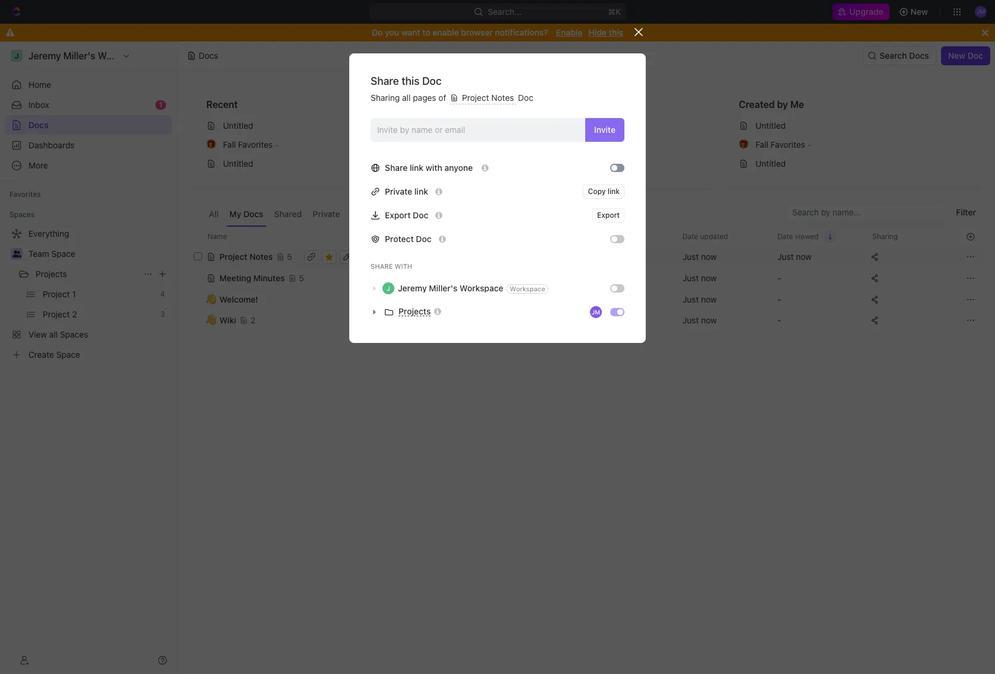Task type: locate. For each thing, give the bounding box(es) containing it.
meeting minutes
[[220, 273, 285, 283]]

0 horizontal spatial private
[[313, 209, 340, 219]]

favorites inside button
[[9, 190, 41, 199]]

this right hide
[[609, 27, 624, 37]]

0 horizontal spatial fall
[[223, 139, 236, 150]]

cell
[[192, 246, 205, 267], [419, 246, 538, 267], [192, 267, 205, 288], [419, 267, 538, 288], [192, 288, 205, 310], [192, 310, 205, 331]]

2 date from the left
[[778, 232, 794, 241]]

export
[[385, 210, 411, 220], [597, 210, 620, 219]]

0 vertical spatial sharing
[[371, 93, 400, 103]]

sharing
[[371, 93, 400, 103], [873, 232, 898, 241]]

0 horizontal spatial 5
[[287, 251, 292, 261]]

fall favorites • for recent
[[223, 139, 279, 150]]

just now for wiki
[[683, 315, 717, 325]]

1 horizontal spatial private
[[385, 186, 412, 196]]

date updated
[[683, 232, 728, 241]]

invite
[[594, 124, 616, 134]]

share
[[371, 75, 399, 87], [385, 162, 408, 172], [371, 262, 393, 270]]

1 vertical spatial private
[[313, 209, 340, 219]]

fall favorites • for created by me
[[756, 139, 812, 150]]

0 horizontal spatial projects
[[36, 269, 67, 279]]

1 fall favorites • from the left
[[223, 139, 279, 150]]

fall favorites •
[[223, 139, 279, 150], [756, 139, 812, 150]]

workspace inside button
[[351, 209, 395, 219]]

1 horizontal spatial notes
[[492, 93, 514, 103]]

🎁 for recent
[[206, 140, 216, 149]]

link up private link
[[410, 162, 424, 172]]

share up private link
[[385, 162, 408, 172]]

2 row from the top
[[192, 245, 981, 268]]

doc inside button
[[968, 50, 984, 61]]

1 vertical spatial project
[[490, 120, 517, 131]]

0 horizontal spatial project
[[220, 251, 247, 261]]

0 horizontal spatial new
[[911, 7, 929, 17]]

projects
[[36, 269, 67, 279], [399, 306, 431, 316]]

0 horizontal spatial notes
[[250, 251, 273, 261]]

0 horizontal spatial date
[[683, 232, 699, 241]]

location
[[427, 232, 455, 241]]

date viewed
[[778, 232, 819, 241]]

project notes link
[[468, 116, 705, 135]]

fall favorites • down by
[[756, 139, 812, 150]]

2 horizontal spatial workspace
[[510, 285, 545, 293]]

5 down "shared" button
[[287, 251, 292, 261]]

0 vertical spatial 5
[[287, 251, 292, 261]]

anyone
[[445, 162, 473, 172]]

private up export doc
[[385, 186, 412, 196]]

just now
[[683, 251, 717, 261], [778, 251, 812, 261], [683, 273, 717, 283], [683, 294, 717, 304], [683, 315, 717, 325]]

link up the 'assigned'
[[415, 186, 428, 196]]

1 fall from the left
[[223, 139, 236, 150]]

copy link
[[588, 187, 620, 196]]

1 vertical spatial with
[[395, 262, 412, 270]]

2 vertical spatial project
[[220, 251, 247, 261]]

projects inside tree
[[36, 269, 67, 279]]

column header
[[192, 227, 205, 246]]

tree containing team space
[[5, 224, 172, 364]]

to
[[423, 27, 431, 37]]

1 horizontal spatial 5
[[299, 273, 304, 283]]

2 vertical spatial notes
[[250, 251, 273, 261]]

1 date from the left
[[683, 232, 699, 241]]

do you want to enable browser notifications? enable hide this
[[372, 27, 624, 37]]

export inside "dropdown button"
[[597, 210, 620, 219]]

projects down team space at the top left of page
[[36, 269, 67, 279]]

date left updated
[[683, 232, 699, 241]]

doc
[[968, 50, 984, 61], [422, 75, 442, 87], [518, 93, 534, 103], [413, 210, 429, 220], [416, 234, 432, 244]]

0 vertical spatial new
[[911, 7, 929, 17]]

0 vertical spatial project
[[462, 93, 489, 103]]

new doc
[[949, 50, 984, 61]]

0 vertical spatial this
[[609, 27, 624, 37]]

1 horizontal spatial export
[[597, 210, 620, 219]]

now
[[701, 251, 717, 261], [796, 251, 812, 261], [701, 273, 717, 283], [701, 294, 717, 304], [701, 315, 717, 325]]

row containing wiki
[[192, 309, 981, 332]]

1 horizontal spatial new
[[949, 50, 966, 61]]

private right shared
[[313, 209, 340, 219]]

dashboards
[[28, 140, 75, 150]]

untitled
[[223, 120, 253, 131], [756, 120, 786, 131], [223, 158, 253, 169], [756, 158, 786, 169]]

docs down inbox on the top
[[28, 120, 48, 130]]

sharing down search by name... text box
[[873, 232, 898, 241]]

new for new doc
[[949, 50, 966, 61]]

Invite by name or email text field
[[377, 121, 581, 139]]

0 horizontal spatial 🎁
[[206, 140, 216, 149]]

5
[[287, 251, 292, 261], [299, 273, 304, 283]]

docs link
[[5, 116, 172, 135]]

protect doc
[[385, 234, 432, 244]]

just for wiki
[[683, 315, 699, 325]]

1 horizontal spatial workspace
[[460, 283, 504, 293]]

share up j
[[371, 262, 393, 270]]

date left viewed
[[778, 232, 794, 241]]

workspace
[[351, 209, 395, 219], [460, 283, 504, 293], [510, 285, 545, 293]]

new up search docs
[[911, 7, 929, 17]]

row
[[192, 227, 981, 246], [192, 245, 981, 268], [192, 266, 981, 290], [192, 288, 981, 310], [192, 309, 981, 332]]

fall down "created"
[[756, 139, 769, 150]]

export for export
[[597, 210, 620, 219]]

docs
[[199, 50, 218, 61], [910, 50, 930, 61], [28, 120, 48, 130], [244, 209, 263, 219]]

sharing for sharing all pages of
[[371, 93, 400, 103]]

🎁 down the recent
[[206, 140, 216, 149]]

private
[[385, 186, 412, 196], [313, 209, 340, 219]]

1 • from the left
[[275, 140, 279, 149]]

date for date updated
[[683, 232, 699, 241]]

0 horizontal spatial this
[[402, 75, 420, 87]]

untitled link
[[202, 116, 438, 135], [735, 116, 971, 135], [202, 154, 438, 173], [735, 154, 971, 173]]

now for wiki
[[701, 315, 717, 325]]

welcome!
[[220, 294, 258, 304]]

protect
[[385, 234, 414, 244]]

1 vertical spatial notes
[[519, 120, 542, 131]]

projects down jeremy
[[399, 306, 431, 316]]

fall favorites • down the recent
[[223, 139, 279, 150]]

2
[[251, 315, 256, 325]]

1 vertical spatial new
[[949, 50, 966, 61]]

upgrade link
[[833, 4, 890, 20]]

1
[[159, 100, 163, 109]]

🎁
[[206, 140, 216, 149], [739, 140, 749, 149]]

this
[[609, 27, 624, 37], [402, 75, 420, 87]]

do
[[372, 27, 383, 37]]

just now for meeting minutes
[[683, 273, 717, 283]]

table
[[192, 227, 981, 332]]

5 for meeting minutes
[[299, 273, 304, 283]]

1 vertical spatial sharing
[[873, 232, 898, 241]]

2 fall favorites • from the left
[[756, 139, 812, 150]]

0 vertical spatial projects
[[36, 269, 67, 279]]

1 vertical spatial projects
[[399, 306, 431, 316]]

link right copy
[[608, 187, 620, 196]]

0 horizontal spatial •
[[275, 140, 279, 149]]

project
[[462, 93, 489, 103], [490, 120, 517, 131], [220, 251, 247, 261]]

workspace button
[[348, 203, 397, 227]]

1 horizontal spatial project
[[462, 93, 489, 103]]

🎁 down "created"
[[739, 140, 749, 149]]

share for share this doc
[[371, 75, 399, 87]]

4 row from the top
[[192, 288, 981, 310]]

search...
[[488, 7, 522, 17]]

browser
[[461, 27, 493, 37]]

share for share link with anyone
[[385, 162, 408, 172]]

1 vertical spatial this
[[402, 75, 420, 87]]

just
[[683, 251, 699, 261], [778, 251, 794, 261], [683, 273, 699, 283], [683, 294, 699, 304], [683, 315, 699, 325]]

tree inside sidebar navigation
[[5, 224, 172, 364]]

updated
[[701, 232, 728, 241]]

docs inside sidebar navigation
[[28, 120, 48, 130]]

1 vertical spatial share
[[385, 162, 408, 172]]

0 horizontal spatial workspace
[[351, 209, 395, 219]]

date updated button
[[676, 227, 736, 246]]

all button
[[206, 203, 222, 227]]

• for recent
[[275, 140, 279, 149]]

0 horizontal spatial sharing
[[371, 93, 400, 103]]

welcome! button
[[206, 289, 412, 310]]

0 vertical spatial private
[[385, 186, 412, 196]]

row containing name
[[192, 227, 981, 246]]

fall down the recent
[[223, 139, 236, 150]]

sharing left "all"
[[371, 93, 400, 103]]

assigned button
[[402, 203, 444, 227]]

0 vertical spatial notes
[[492, 93, 514, 103]]

export doc
[[385, 210, 429, 220]]

link
[[410, 162, 424, 172], [415, 186, 428, 196], [608, 187, 620, 196]]

table containing project notes
[[192, 227, 981, 332]]

tree
[[5, 224, 172, 364]]

• for created by me
[[808, 140, 812, 149]]

1 horizontal spatial sharing
[[873, 232, 898, 241]]

with up jeremy
[[395, 262, 412, 270]]

doc for new doc
[[968, 50, 984, 61]]

row containing meeting minutes
[[192, 266, 981, 290]]

of
[[439, 93, 446, 103]]

-
[[545, 273, 549, 283], [778, 273, 782, 283], [545, 294, 549, 304], [778, 294, 782, 304], [427, 315, 430, 325], [778, 315, 782, 325]]

1 🎁 from the left
[[206, 140, 216, 149]]

0 vertical spatial with
[[426, 162, 443, 172]]

1 vertical spatial 5
[[299, 273, 304, 283]]

2 fall from the left
[[756, 139, 769, 150]]

new right search docs
[[949, 50, 966, 61]]

team space link
[[28, 244, 170, 263]]

•
[[275, 140, 279, 149], [808, 140, 812, 149]]

1 row from the top
[[192, 227, 981, 246]]

new doc button
[[941, 46, 991, 65]]

recent
[[206, 99, 238, 110]]

team space
[[28, 249, 75, 259]]

share up the sharing all pages of
[[371, 75, 399, 87]]

2 🎁 from the left
[[739, 140, 749, 149]]

0 horizontal spatial fall favorites •
[[223, 139, 279, 150]]

export down copy link
[[597, 210, 620, 219]]

1 horizontal spatial fall favorites •
[[756, 139, 812, 150]]

docs right search
[[910, 50, 930, 61]]

projects button
[[399, 306, 442, 316]]

5 row from the top
[[192, 309, 981, 332]]

search docs button
[[863, 46, 937, 65]]

2 • from the left
[[808, 140, 812, 149]]

fall
[[223, 139, 236, 150], [756, 139, 769, 150]]

export up protect
[[385, 210, 411, 220]]

fall for created by me
[[756, 139, 769, 150]]

0 vertical spatial share
[[371, 75, 399, 87]]

link for private
[[415, 186, 428, 196]]

2 vertical spatial share
[[371, 262, 393, 270]]

notes
[[492, 93, 514, 103], [519, 120, 542, 131], [250, 251, 273, 261]]

5 up welcome! button
[[299, 273, 304, 283]]

tab list
[[206, 203, 490, 227]]

with left anyone
[[426, 162, 443, 172]]

3 row from the top
[[192, 266, 981, 290]]

private inside button
[[313, 209, 340, 219]]

date
[[683, 232, 699, 241], [778, 232, 794, 241]]

0 horizontal spatial export
[[385, 210, 411, 220]]

notifications?
[[495, 27, 548, 37]]

meeting
[[220, 273, 251, 283]]

projects link
[[36, 265, 139, 284]]

1 horizontal spatial projects
[[399, 306, 431, 316]]

share for share with
[[371, 262, 393, 270]]

1 horizontal spatial with
[[426, 162, 443, 172]]

1 horizontal spatial fall
[[756, 139, 769, 150]]

sharing for sharing
[[873, 232, 898, 241]]

doc for export doc
[[413, 210, 429, 220]]

1 horizontal spatial 🎁
[[739, 140, 749, 149]]

1 horizontal spatial •
[[808, 140, 812, 149]]

1 horizontal spatial date
[[778, 232, 794, 241]]

this up the sharing all pages of
[[402, 75, 420, 87]]

1 horizontal spatial this
[[609, 27, 624, 37]]



Task type: describe. For each thing, give the bounding box(es) containing it.
home link
[[5, 75, 172, 94]]

0 vertical spatial project notes
[[460, 93, 517, 103]]

export button
[[593, 208, 625, 222]]

upgrade
[[850, 7, 884, 17]]

notes inside table
[[250, 251, 273, 261]]

now for meeting minutes
[[701, 273, 717, 283]]

jeremy
[[398, 283, 427, 293]]

search
[[880, 50, 907, 61]]

viewed
[[796, 232, 819, 241]]

dashboards link
[[5, 136, 172, 155]]

share with
[[371, 262, 412, 270]]

projects for projects dropdown button
[[399, 306, 431, 316]]

just for meeting minutes
[[683, 273, 699, 283]]

5 for project notes
[[287, 251, 292, 261]]

doc for protect doc
[[416, 234, 432, 244]]

home
[[28, 80, 51, 90]]

share link with anyone
[[385, 162, 475, 172]]

Search by name... text field
[[793, 204, 942, 221]]

space
[[51, 249, 75, 259]]

sidebar navigation
[[0, 42, 177, 674]]

my
[[230, 209, 241, 219]]

you
[[385, 27, 399, 37]]

shared
[[274, 209, 302, 219]]

spaces
[[9, 210, 35, 219]]

miller's
[[429, 283, 458, 293]]

column header inside table
[[192, 227, 205, 246]]

row containing project notes
[[192, 245, 981, 268]]

2 horizontal spatial notes
[[519, 120, 542, 131]]

🎁 for created by me
[[739, 140, 749, 149]]

link for copy
[[608, 187, 620, 196]]

created
[[739, 99, 775, 110]]

pages
[[413, 93, 436, 103]]

just now for project notes
[[683, 251, 717, 261]]

now for project notes
[[701, 251, 717, 261]]

hide
[[589, 27, 607, 37]]

private for private
[[313, 209, 340, 219]]

team
[[28, 249, 49, 259]]

1 vertical spatial project notes
[[490, 120, 542, 131]]

projects for projects link
[[36, 269, 67, 279]]

shared button
[[271, 203, 305, 227]]

docs up the recent
[[199, 50, 218, 61]]

minutes
[[254, 273, 285, 283]]

user group image
[[12, 250, 21, 258]]

me
[[791, 99, 805, 110]]

just for project notes
[[683, 251, 699, 261]]

all
[[402, 93, 411, 103]]

copy
[[588, 187, 606, 196]]

private link
[[385, 186, 428, 196]]

2 horizontal spatial project
[[490, 120, 517, 131]]

tab list containing all
[[206, 203, 490, 227]]

created by me
[[739, 99, 805, 110]]

date viewed button
[[771, 227, 837, 246]]

enable
[[556, 27, 583, 37]]

my docs button
[[227, 203, 266, 227]]

jeremy miller's workspace
[[398, 283, 504, 293]]

j
[[387, 285, 390, 292]]

search docs
[[880, 50, 930, 61]]

docs right "my"
[[244, 209, 263, 219]]

by
[[778, 99, 788, 110]]

inbox
[[28, 100, 49, 110]]

share this doc
[[371, 75, 442, 87]]

my docs
[[230, 209, 263, 219]]

private button
[[310, 203, 343, 227]]

new for new
[[911, 7, 929, 17]]

wiki
[[220, 315, 236, 325]]

all
[[209, 209, 219, 219]]

favorites button
[[5, 187, 46, 202]]

0 horizontal spatial with
[[395, 262, 412, 270]]

private for private link
[[385, 186, 412, 196]]

new button
[[895, 2, 936, 21]]

enable
[[433, 27, 459, 37]]

assigned
[[405, 209, 441, 219]]

jm
[[592, 308, 601, 315]]

sharing all pages of
[[371, 93, 449, 103]]

export for export doc
[[385, 210, 411, 220]]

row containing welcome!
[[192, 288, 981, 310]]

date for date viewed
[[778, 232, 794, 241]]

⌘k
[[608, 7, 621, 17]]

link for share
[[410, 162, 424, 172]]

name
[[208, 232, 227, 241]]

want
[[402, 27, 421, 37]]

fall for recent
[[223, 139, 236, 150]]

2 vertical spatial project notes
[[220, 251, 273, 261]]

project inside row
[[220, 251, 247, 261]]



Task type: vqa. For each thing, say whether or not it's contained in the screenshot.
first the Finance from the bottom
no



